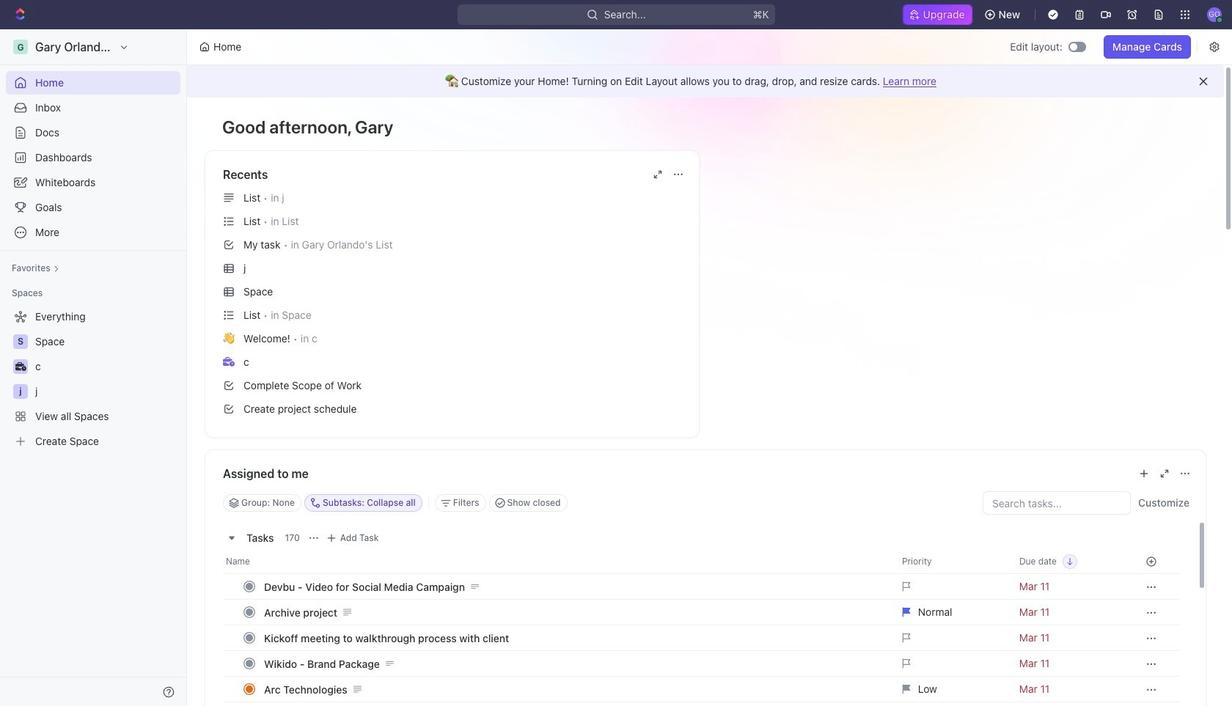 Task type: vqa. For each thing, say whether or not it's contained in the screenshot.
'tree'
yes



Task type: locate. For each thing, give the bounding box(es) containing it.
business time image
[[223, 357, 235, 367], [15, 362, 26, 371]]

space, , element
[[13, 335, 28, 349]]

j, , element
[[13, 384, 28, 399]]

alert
[[187, 65, 1225, 98]]

1 horizontal spatial business time image
[[223, 357, 235, 367]]

business time image inside tree
[[15, 362, 26, 371]]

0 horizontal spatial business time image
[[15, 362, 26, 371]]

tree
[[6, 305, 180, 453]]



Task type: describe. For each thing, give the bounding box(es) containing it.
set priority image
[[894, 702, 1011, 707]]

sidebar navigation
[[0, 29, 190, 707]]

tree inside sidebar navigation
[[6, 305, 180, 453]]

Search tasks... text field
[[984, 492, 1131, 514]]

gary orlando's workspace, , element
[[13, 40, 28, 54]]



